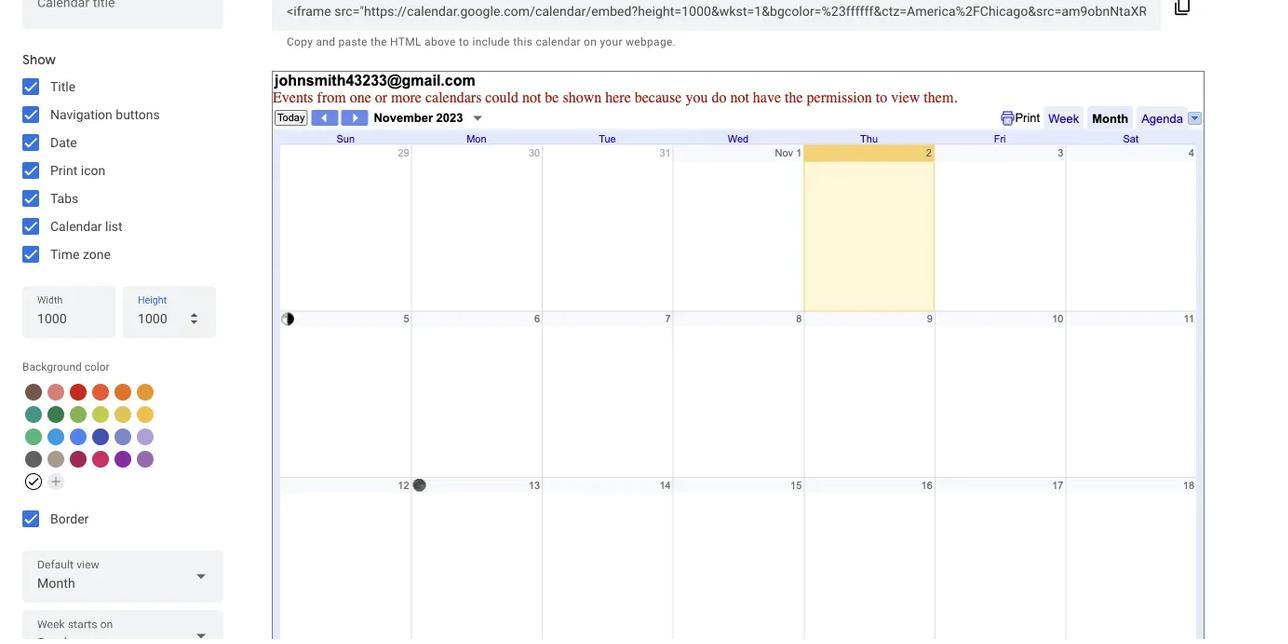 Task type: locate. For each thing, give the bounding box(es) containing it.
list
[[105, 218, 123, 234]]

show
[[22, 51, 56, 68]]

grape menu item
[[115, 451, 131, 468]]

birch menu item
[[48, 451, 64, 468]]

time
[[50, 246, 80, 262]]

amethyst menu item
[[137, 451, 154, 468]]

basil menu item
[[48, 406, 64, 423]]

webpage.
[[626, 35, 676, 48]]

cocoa menu item
[[25, 384, 42, 401]]

date
[[50, 135, 77, 150]]

icon
[[81, 163, 105, 178]]

calendar
[[536, 35, 581, 48]]

None field
[[22, 551, 224, 603], [22, 610, 224, 639], [22, 551, 224, 603], [22, 610, 224, 639]]

radicchio menu item
[[70, 451, 87, 468]]

copy and paste the html above to include this calendar on your webpage.
[[287, 35, 676, 48]]

citron menu item
[[115, 406, 131, 423]]

and
[[316, 35, 336, 48]]

html
[[390, 35, 422, 48]]

lavender menu item
[[115, 429, 131, 445]]

title
[[50, 79, 76, 94]]

cobalt menu item
[[70, 429, 87, 445]]

blueberry menu item
[[92, 429, 109, 445]]

the
[[371, 35, 387, 48]]

None number field
[[37, 306, 101, 332], [138, 306, 201, 332], [37, 306, 101, 332], [138, 306, 201, 332]]

pistachio menu item
[[70, 406, 87, 423]]

your
[[600, 35, 623, 48]]

this
[[514, 35, 533, 48]]

tomato menu item
[[70, 384, 87, 401]]

tangerine menu item
[[92, 384, 109, 401]]

banana menu item
[[137, 406, 154, 423]]

None text field
[[37, 0, 209, 23], [287, 0, 1147, 24], [37, 0, 209, 23], [287, 0, 1147, 24]]



Task type: describe. For each thing, give the bounding box(es) containing it.
cherry blossom menu item
[[92, 451, 109, 468]]

tabs
[[50, 191, 79, 206]]

navigation buttons
[[50, 107, 160, 122]]

paste
[[339, 35, 368, 48]]

calendar color menu item
[[25, 473, 42, 490]]

include
[[473, 35, 511, 48]]

time zone
[[50, 246, 111, 262]]

graphite menu item
[[25, 451, 42, 468]]

pumpkin menu item
[[115, 384, 131, 401]]

calendar
[[50, 218, 102, 234]]

print
[[50, 163, 78, 178]]

on
[[584, 35, 597, 48]]

wisteria menu item
[[137, 429, 154, 445]]

mango menu item
[[137, 384, 154, 401]]

eucalyptus menu item
[[25, 406, 42, 423]]

add custom color menu item
[[48, 473, 64, 490]]

border
[[50, 511, 89, 526]]

buttons
[[116, 107, 160, 122]]

above
[[425, 35, 456, 48]]

color
[[85, 361, 110, 374]]

sage menu item
[[25, 429, 42, 445]]

background color
[[22, 361, 110, 374]]

copy
[[287, 35, 313, 48]]

peacock menu item
[[48, 429, 64, 445]]

flamingo menu item
[[48, 384, 64, 401]]

background
[[22, 361, 82, 374]]

calendar list
[[50, 218, 123, 234]]

to
[[459, 35, 470, 48]]

navigation
[[50, 107, 113, 122]]

zone
[[83, 246, 111, 262]]

avocado menu item
[[92, 406, 109, 423]]

print icon
[[50, 163, 105, 178]]



Task type: vqa. For each thing, say whether or not it's contained in the screenshot.
THIS
yes



